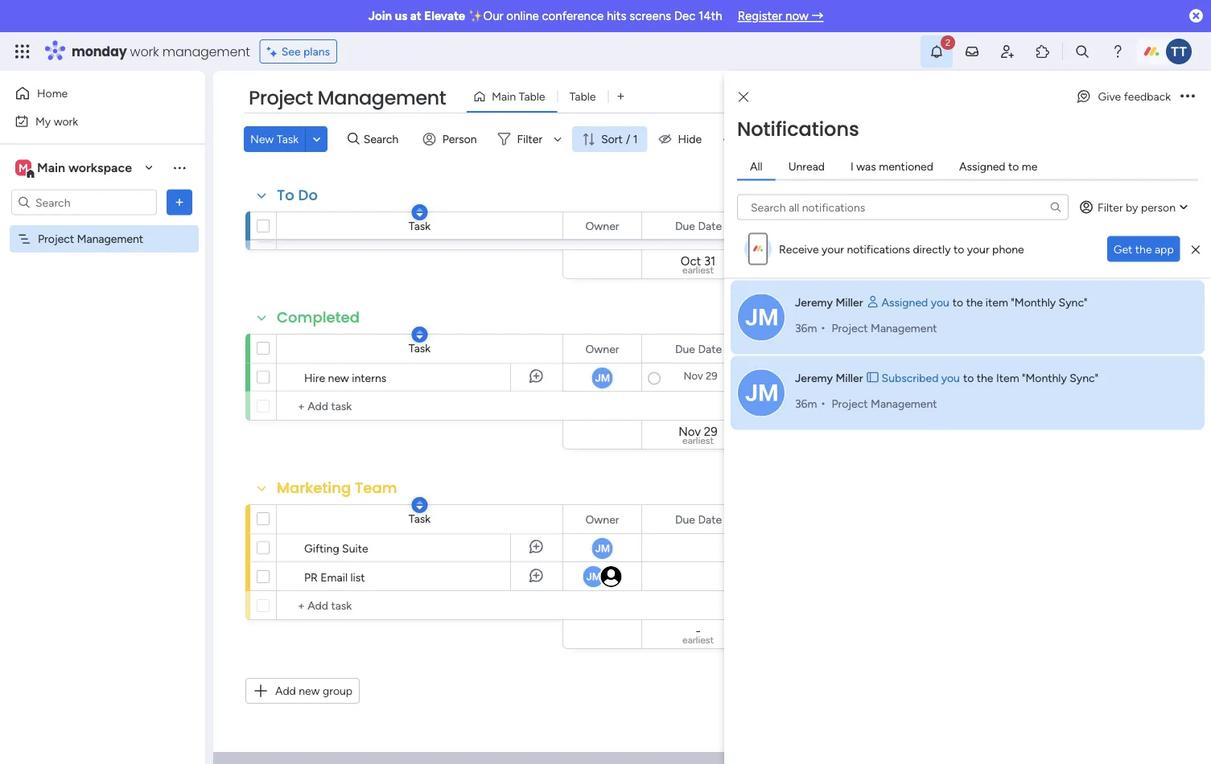 Task type: describe. For each thing, give the bounding box(es) containing it.
to the item "monthly sync"
[[953, 296, 1088, 309]]

m
[[19, 161, 28, 175]]

main for main workspace
[[37, 160, 65, 176]]

1 date field from the top
[[1083, 217, 1115, 235]]

0 horizontal spatial options image
[[172, 194, 188, 211]]

jeremy miller image for assigned
[[738, 294, 786, 342]]

dropdown field for to do
[[956, 217, 1016, 235]]

table button
[[558, 84, 608, 110]]

gifting
[[304, 542, 340, 556]]

see
[[282, 45, 301, 58]]

filter by person
[[1098, 201, 1176, 214]]

to do
[[277, 185, 318, 206]]

To Do field
[[273, 185, 322, 206]]

get the app
[[1114, 242, 1175, 256]]

workspace
[[68, 160, 132, 176]]

pr
[[304, 571, 318, 585]]

0 vertical spatial options image
[[1181, 91, 1196, 102]]

screens
[[630, 9, 672, 23]]

feedback
[[1125, 90, 1172, 103]]

Project Management field
[[245, 85, 450, 112]]

2 due date field from the top
[[671, 340, 726, 358]]

mentioned
[[879, 160, 934, 174]]

✨
[[469, 9, 481, 23]]

my work button
[[10, 108, 173, 134]]

management down subscribed
[[871, 397, 938, 411]]

29 for nov 29 earliest
[[704, 425, 718, 439]]

online
[[507, 9, 539, 23]]

→
[[812, 9, 824, 23]]

join
[[369, 9, 392, 23]]

dropdown for to do
[[960, 219, 1012, 233]]

invite members image
[[1000, 43, 1016, 60]]

Search all notifications search field
[[738, 194, 1069, 220]]

workspace selection element
[[15, 158, 134, 179]]

app
[[1155, 242, 1175, 256]]

oct
[[681, 254, 701, 268]]

2 image
[[941, 33, 956, 51]]

2 status field from the top
[[822, 340, 863, 358]]

the for item
[[977, 371, 994, 385]]

elevate
[[425, 9, 466, 23]]

subscribed
[[882, 371, 939, 385]]

task for marketing team
[[409, 513, 431, 526]]

pr email list
[[304, 571, 365, 585]]

monday
[[72, 42, 127, 60]]

give feedback button
[[1070, 84, 1178, 110]]

14th
[[699, 9, 723, 23]]

31
[[704, 254, 716, 268]]

home button
[[10, 81, 173, 106]]

owner for third owner field from the bottom
[[586, 219, 620, 233]]

main workspace
[[37, 160, 132, 176]]

"monthly for item
[[1023, 371, 1068, 385]]

3 earliest from the top
[[683, 635, 714, 647]]

oct 31 earliest
[[681, 254, 716, 276]]

marketing team
[[277, 478, 397, 499]]

gifting suite
[[304, 542, 368, 556]]

email
[[321, 571, 348, 585]]

you for assigned you
[[931, 296, 950, 309]]

inbox image
[[965, 43, 981, 60]]

dropdown field for completed
[[956, 340, 1016, 358]]

hide
[[678, 132, 702, 146]]

started
[[835, 372, 872, 385]]

new for hire
[[328, 371, 349, 385]]

management down assigned you
[[871, 322, 938, 335]]

item
[[986, 296, 1009, 309]]

project management list box
[[0, 222, 205, 470]]

hire new interns
[[304, 371, 387, 385]]

suite
[[342, 542, 368, 556]]

notifications dialog
[[725, 71, 1212, 765]]

sort / 1
[[602, 132, 638, 146]]

Search field
[[360, 128, 408, 151]]

conference
[[542, 9, 604, 23]]

join us at elevate ✨ our online conference hits screens dec 14th
[[369, 9, 723, 23]]

1 status field from the top
[[822, 217, 863, 235]]

group
[[323, 685, 353, 699]]

nov for nov 29 earliest
[[679, 425, 701, 439]]

assigned for assigned to me
[[960, 160, 1006, 174]]

receive
[[779, 242, 819, 256]]

not started
[[812, 372, 872, 385]]

1 owner field from the top
[[582, 217, 624, 235]]

1 your from the left
[[822, 242, 845, 256]]

jeremy miller for subscribed you
[[796, 371, 864, 385]]

-
[[696, 624, 701, 639]]

project up started
[[832, 322, 869, 335]]

workspace options image
[[172, 160, 188, 176]]

1 for invite / 1
[[1136, 90, 1140, 103]]

/ for invite
[[1128, 90, 1133, 103]]

marketing
[[277, 478, 351, 499]]

unread
[[789, 160, 825, 174]]

was
[[857, 160, 877, 174]]

give feedback
[[1099, 90, 1172, 103]]

Marketing Team field
[[273, 478, 402, 499]]

do
[[298, 185, 318, 206]]

- earliest
[[683, 624, 714, 647]]

table inside "button"
[[570, 90, 596, 103]]

jeremy miller for assigned you
[[796, 296, 864, 309]]

1 due date field from the top
[[671, 217, 726, 235]]

work for my
[[54, 114, 78, 128]]

due date for third due date field from the bottom of the page
[[676, 219, 722, 233]]

i was mentioned
[[851, 160, 934, 174]]

register now → link
[[738, 9, 824, 23]]

my work
[[35, 114, 78, 128]]

1 + add task text field from the top
[[285, 397, 556, 416]]

36m for assigned you
[[796, 322, 818, 335]]

Search in workspace field
[[34, 193, 134, 212]]

by
[[1127, 201, 1139, 214]]

notifications image
[[929, 43, 945, 60]]

to the item "monthly sync"
[[964, 371, 1099, 385]]

notifications
[[847, 242, 911, 256]]

3 due from the top
[[676, 513, 696, 527]]

owner for 2nd owner field from the bottom of the page
[[586, 342, 620, 356]]

list
[[351, 571, 365, 585]]

arrow down image
[[548, 130, 568, 149]]

person button
[[417, 126, 487, 152]]

project management inside field
[[249, 85, 446, 112]]

1 for sort / 1
[[633, 132, 638, 146]]

sort desc image for completed
[[417, 329, 423, 341]]

column information image
[[734, 343, 746, 356]]

terry turtle image
[[1167, 39, 1193, 64]]

assigned you
[[882, 296, 950, 309]]

"monthly for item
[[1012, 296, 1057, 309]]

team
[[355, 478, 397, 499]]

get
[[1114, 242, 1133, 256]]

project management down assigned you
[[832, 322, 938, 335]]

2 owner field from the top
[[582, 340, 624, 358]]

new
[[250, 132, 274, 146]]

add
[[275, 685, 296, 699]]



Task type: vqa. For each thing, say whether or not it's contained in the screenshot.
me
yes



Task type: locate. For each thing, give the bounding box(es) containing it.
None search field
[[738, 194, 1069, 220]]

3 owner field from the top
[[582, 511, 624, 529]]

nov 29
[[684, 370, 718, 383]]

1 vertical spatial the
[[967, 296, 984, 309]]

0 vertical spatial status
[[826, 219, 859, 233]]

receive your notifications directly to your phone
[[779, 242, 1025, 256]]

dapulse x slim image
[[1192, 244, 1201, 256]]

nov
[[684, 370, 704, 383], [679, 425, 701, 439]]

0 vertical spatial due date
[[676, 219, 722, 233]]

/
[[1128, 90, 1133, 103], [626, 132, 631, 146]]

1 owner from the top
[[586, 219, 620, 233]]

1 dropdown from the top
[[960, 219, 1012, 233]]

your right receive
[[822, 242, 845, 256]]

1 vertical spatial due date
[[676, 342, 722, 356]]

project up "new task"
[[249, 85, 313, 112]]

jeremy for subscribed you
[[796, 371, 833, 385]]

0 vertical spatial dropdown
[[960, 219, 1012, 233]]

0 vertical spatial + add task text field
[[285, 397, 556, 416]]

new right hire
[[328, 371, 349, 385]]

nov down nov 29
[[679, 425, 701, 439]]

phone
[[993, 242, 1025, 256]]

new for add
[[299, 685, 320, 699]]

notifications
[[738, 116, 860, 143]]

/ for sort
[[626, 132, 631, 146]]

register
[[738, 9, 783, 23]]

jeremy miller image up column information image
[[738, 294, 786, 342]]

0 vertical spatial miller
[[836, 296, 864, 309]]

sync"
[[1059, 296, 1088, 309], [1070, 371, 1099, 385]]

1 vertical spatial due date field
[[671, 340, 726, 358]]

1 vertical spatial dropdown
[[960, 342, 1012, 356]]

2 vertical spatial due date field
[[671, 511, 726, 529]]

main inside button
[[492, 90, 516, 103]]

our
[[484, 9, 504, 23]]

1 vertical spatial jeremy
[[796, 371, 833, 385]]

give
[[1099, 90, 1122, 103]]

1 vertical spatial nov
[[679, 425, 701, 439]]

jeremy miller image for subscribed
[[738, 369, 786, 418]]

none search field inside notifications dialog
[[738, 194, 1069, 220]]

dropdown
[[960, 219, 1012, 233], [960, 342, 1012, 356]]

2 vertical spatial due date
[[676, 513, 722, 527]]

table inside button
[[519, 90, 546, 103]]

Status field
[[822, 217, 863, 235], [822, 340, 863, 358]]

2 earliest from the top
[[683, 435, 714, 447]]

0 vertical spatial jeremy miller image
[[738, 294, 786, 342]]

monday work management
[[72, 42, 250, 60]]

your
[[822, 242, 845, 256], [968, 242, 990, 256]]

0 vertical spatial nov
[[684, 370, 704, 383]]

0 vertical spatial jeremy miller
[[796, 296, 864, 309]]

invite / 1 button
[[1068, 84, 1147, 110]]

the
[[1136, 242, 1153, 256], [967, 296, 984, 309], [977, 371, 994, 385]]

Dropdown field
[[956, 217, 1016, 235], [956, 340, 1016, 358]]

0 vertical spatial dropdown field
[[956, 217, 1016, 235]]

0 vertical spatial work
[[130, 42, 159, 60]]

0 vertical spatial owner field
[[582, 217, 624, 235]]

help image
[[1110, 43, 1127, 60]]

36m up not on the right of the page
[[796, 322, 818, 335]]

0 vertical spatial owner
[[586, 219, 620, 233]]

due
[[676, 219, 696, 233], [676, 342, 696, 356], [676, 513, 696, 527]]

date
[[698, 219, 722, 233], [1087, 219, 1111, 233], [698, 342, 722, 356], [1087, 342, 1111, 356], [698, 513, 722, 527]]

dropdown up phone
[[960, 219, 1012, 233]]

/ inside invite / 1 button
[[1128, 90, 1133, 103]]

invite / 1
[[1097, 90, 1140, 103]]

work right my
[[54, 114, 78, 128]]

1 vertical spatial + add task text field
[[285, 597, 556, 616]]

due date for third due date field from the top of the page
[[676, 513, 722, 527]]

1 horizontal spatial /
[[1128, 90, 1133, 103]]

29 up nov 29 earliest
[[706, 370, 718, 383]]

1 vertical spatial sort desc image
[[417, 329, 423, 341]]

2 jeremy miller image from the top
[[738, 369, 786, 418]]

Completed field
[[273, 308, 364, 329]]

earliest inside oct 31 earliest
[[683, 265, 714, 276]]

management up search field
[[318, 85, 446, 112]]

jeremy miller image down column information image
[[738, 369, 786, 418]]

the for app
[[1136, 242, 1153, 256]]

2 dropdown field from the top
[[956, 340, 1016, 358]]

1 vertical spatial jeremy miller image
[[738, 369, 786, 418]]

1 right invite
[[1136, 90, 1140, 103]]

nov for nov 29
[[684, 370, 704, 383]]

subscribed you
[[882, 371, 961, 385]]

main
[[492, 90, 516, 103], [37, 160, 65, 176]]

earliest for oct
[[683, 265, 714, 276]]

search everything image
[[1075, 43, 1091, 60]]

item
[[997, 371, 1020, 385]]

"monthly
[[1012, 296, 1057, 309], [1023, 371, 1068, 385]]

nov inside nov 29 earliest
[[679, 425, 701, 439]]

1 dropdown field from the top
[[956, 217, 1016, 235]]

Owner field
[[582, 217, 624, 235], [582, 340, 624, 358], [582, 511, 624, 529]]

status up notifications
[[826, 219, 859, 233]]

date field up get
[[1083, 217, 1115, 235]]

filter by person button
[[1073, 194, 1199, 220]]

register now →
[[738, 9, 824, 23]]

miller right not on the right of the page
[[836, 371, 864, 385]]

0 vertical spatial "monthly
[[1012, 296, 1057, 309]]

2 jeremy miller from the top
[[796, 371, 864, 385]]

1 vertical spatial owner
[[586, 342, 620, 356]]

2 status from the top
[[826, 342, 859, 356]]

completed
[[277, 308, 360, 328]]

1 vertical spatial earliest
[[683, 435, 714, 447]]

status field up not started
[[822, 340, 863, 358]]

1 vertical spatial 29
[[704, 425, 718, 439]]

1 vertical spatial work
[[54, 114, 78, 128]]

see plans button
[[260, 39, 337, 64]]

2 due from the top
[[676, 342, 696, 356]]

person
[[443, 132, 477, 146]]

0 vertical spatial sync"
[[1059, 296, 1088, 309]]

29 down nov 29
[[704, 425, 718, 439]]

jeremy miller image
[[738, 294, 786, 342], [738, 369, 786, 418]]

2 vertical spatial the
[[977, 371, 994, 385]]

0 vertical spatial date field
[[1083, 217, 1115, 235]]

filter inside button
[[1098, 201, 1124, 214]]

dropdown field up phone
[[956, 217, 1016, 235]]

1 jeremy from the top
[[796, 296, 833, 309]]

due date for 2nd due date field from the top of the page
[[676, 342, 722, 356]]

1 right sort
[[633, 132, 638, 146]]

status field up notifications
[[822, 217, 863, 235]]

1 horizontal spatial new
[[328, 371, 349, 385]]

the for item
[[967, 296, 984, 309]]

invite
[[1097, 90, 1126, 103]]

0 vertical spatial status field
[[822, 217, 863, 235]]

you right subscribed
[[942, 371, 961, 385]]

your left phone
[[968, 242, 990, 256]]

2 dropdown from the top
[[960, 342, 1012, 356]]

hits
[[607, 9, 627, 23]]

earliest inside nov 29 earliest
[[683, 435, 714, 447]]

sync" for to the item "monthly sync"
[[1059, 296, 1088, 309]]

new task button
[[244, 126, 305, 152]]

search image
[[1050, 201, 1063, 214]]

1 vertical spatial 36m
[[796, 397, 818, 411]]

project down search in workspace field
[[38, 232, 74, 246]]

you down directly
[[931, 296, 950, 309]]

+ add task text field down interns
[[285, 397, 556, 416]]

29 inside nov 29 earliest
[[704, 425, 718, 439]]

1 vertical spatial filter
[[1098, 201, 1124, 214]]

1 vertical spatial dropdown field
[[956, 340, 1016, 358]]

filter inside popup button
[[517, 132, 543, 146]]

jeremy miller
[[796, 296, 864, 309], [796, 371, 864, 385]]

1 earliest from the top
[[683, 265, 714, 276]]

0 vertical spatial assigned
[[960, 160, 1006, 174]]

3 owner from the top
[[586, 513, 620, 527]]

1 vertical spatial options image
[[172, 194, 188, 211]]

sort desc image
[[417, 500, 423, 511]]

assigned for assigned you
[[882, 296, 929, 309]]

project
[[249, 85, 313, 112], [38, 232, 74, 246], [832, 322, 869, 335], [832, 397, 869, 411]]

+ add task text field down list
[[285, 597, 556, 616]]

i
[[851, 160, 854, 174]]

1 horizontal spatial assigned
[[960, 160, 1006, 174]]

1 horizontal spatial table
[[570, 90, 596, 103]]

earliest for nov
[[683, 435, 714, 447]]

1 horizontal spatial filter
[[1098, 201, 1124, 214]]

0 vertical spatial 36m
[[796, 322, 818, 335]]

filter for filter
[[517, 132, 543, 146]]

2 jeremy from the top
[[796, 371, 833, 385]]

1 horizontal spatial your
[[968, 242, 990, 256]]

main up filter popup button
[[492, 90, 516, 103]]

project inside list box
[[38, 232, 74, 246]]

0 horizontal spatial your
[[822, 242, 845, 256]]

1
[[1136, 90, 1140, 103], [633, 132, 638, 146]]

not
[[812, 372, 832, 385]]

us
[[395, 9, 408, 23]]

2 vertical spatial owner field
[[582, 511, 624, 529]]

1 jeremy miller image from the top
[[738, 294, 786, 342]]

2 table from the left
[[570, 90, 596, 103]]

0 vertical spatial due date field
[[671, 217, 726, 235]]

my
[[35, 114, 51, 128]]

1 table from the left
[[519, 90, 546, 103]]

29 for nov 29
[[706, 370, 718, 383]]

1 due from the top
[[676, 219, 696, 233]]

add new group
[[275, 685, 353, 699]]

table up filter popup button
[[519, 90, 546, 103]]

0 vertical spatial you
[[931, 296, 950, 309]]

work inside button
[[54, 114, 78, 128]]

main table
[[492, 90, 546, 103]]

work right monday
[[130, 42, 159, 60]]

dec
[[675, 9, 696, 23]]

new inside button
[[299, 685, 320, 699]]

1 vertical spatial /
[[626, 132, 631, 146]]

management inside project management field
[[318, 85, 446, 112]]

management
[[318, 85, 446, 112], [77, 232, 143, 246], [871, 322, 938, 335], [871, 397, 938, 411]]

1 status from the top
[[826, 219, 859, 233]]

new task
[[250, 132, 299, 146]]

sort
[[602, 132, 623, 146]]

0 vertical spatial due
[[676, 219, 696, 233]]

1 vertical spatial status
[[826, 342, 859, 356]]

work
[[130, 42, 159, 60], [54, 114, 78, 128]]

person
[[1142, 201, 1176, 214]]

1 vertical spatial 1
[[633, 132, 638, 146]]

project inside field
[[249, 85, 313, 112]]

1 horizontal spatial 1
[[1136, 90, 1140, 103]]

dropdown field up item
[[956, 340, 1016, 358]]

36m down not on the right of the page
[[796, 397, 818, 411]]

the inside button
[[1136, 242, 1153, 256]]

0 horizontal spatial new
[[299, 685, 320, 699]]

filter button
[[492, 126, 568, 152]]

jeremy down receive
[[796, 296, 833, 309]]

date field up to the item "monthly sync"
[[1083, 340, 1115, 358]]

select product image
[[14, 43, 31, 60]]

project management inside list box
[[38, 232, 143, 246]]

filter
[[517, 132, 543, 146], [1098, 201, 1124, 214]]

2 vertical spatial earliest
[[683, 635, 714, 647]]

Date field
[[1083, 217, 1115, 235], [1083, 340, 1115, 358]]

0 horizontal spatial assigned
[[882, 296, 929, 309]]

to
[[277, 185, 295, 206]]

project management down subscribed
[[832, 397, 938, 411]]

0 horizontal spatial main
[[37, 160, 65, 176]]

dropdown for completed
[[960, 342, 1012, 356]]

sort desc image for to do
[[417, 207, 423, 218]]

1 36m from the top
[[796, 322, 818, 335]]

1 jeremy miller from the top
[[796, 296, 864, 309]]

assigned left me on the right of the page
[[960, 160, 1006, 174]]

1 vertical spatial jeremy miller
[[796, 371, 864, 385]]

nov up nov 29 earliest
[[684, 370, 704, 383]]

0 vertical spatial sort desc image
[[417, 207, 423, 218]]

column information image
[[734, 219, 746, 232], [907, 219, 920, 232], [907, 343, 920, 356]]

me
[[1022, 160, 1038, 174]]

home
[[37, 87, 68, 100]]

angle down image
[[313, 133, 321, 145]]

plans
[[304, 45, 330, 58]]

0 vertical spatial the
[[1136, 242, 1153, 256]]

3 due date field from the top
[[671, 511, 726, 529]]

you for subscribed you
[[942, 371, 961, 385]]

/ right invite
[[1128, 90, 1133, 103]]

main inside workspace selection element
[[37, 160, 65, 176]]

sync" for to the item "monthly sync"
[[1070, 371, 1099, 385]]

management inside project management list box
[[77, 232, 143, 246]]

main for main table
[[492, 90, 516, 103]]

miller for assigned you
[[836, 296, 864, 309]]

workspace image
[[15, 159, 31, 177]]

management down search in workspace field
[[77, 232, 143, 246]]

apps image
[[1036, 43, 1052, 60]]

1 vertical spatial sync"
[[1070, 371, 1099, 385]]

main right workspace image
[[37, 160, 65, 176]]

menu image
[[722, 131, 738, 147]]

2 36m from the top
[[796, 397, 818, 411]]

option
[[0, 225, 205, 228]]

add view image
[[618, 91, 625, 102]]

options image
[[1181, 91, 1196, 102], [172, 194, 188, 211]]

see plans
[[282, 45, 330, 58]]

filter left by
[[1098, 201, 1124, 214]]

owner for first owner field from the bottom
[[586, 513, 620, 527]]

directly
[[913, 242, 951, 256]]

add new group button
[[246, 679, 360, 705]]

2 sort desc image from the top
[[417, 329, 423, 341]]

0 horizontal spatial work
[[54, 114, 78, 128]]

0 vertical spatial main
[[492, 90, 516, 103]]

now
[[786, 9, 809, 23]]

2 + add task text field from the top
[[285, 597, 556, 616]]

options image right "feedback"
[[1181, 91, 1196, 102]]

0 horizontal spatial filter
[[517, 132, 543, 146]]

main table button
[[467, 84, 558, 110]]

sort desc image
[[417, 207, 423, 218], [417, 329, 423, 341]]

project down started
[[832, 397, 869, 411]]

jeremy left started
[[796, 371, 833, 385]]

nov 29 earliest
[[679, 425, 718, 447]]

1 horizontal spatial work
[[130, 42, 159, 60]]

1 vertical spatial status field
[[822, 340, 863, 358]]

0 horizontal spatial 1
[[633, 132, 638, 146]]

task for to do
[[409, 219, 431, 233]]

29
[[706, 370, 718, 383], [704, 425, 718, 439]]

2 miller from the top
[[836, 371, 864, 385]]

project management down search in workspace field
[[38, 232, 143, 246]]

filter left arrow down "icon"
[[517, 132, 543, 146]]

1 vertical spatial owner field
[[582, 340, 624, 358]]

filter for filter by person
[[1098, 201, 1124, 214]]

1 horizontal spatial main
[[492, 90, 516, 103]]

36m for subscribed you
[[796, 397, 818, 411]]

jeremy for assigned you
[[796, 296, 833, 309]]

assigned down receive your notifications directly to your phone at the right of the page
[[882, 296, 929, 309]]

get the app button
[[1108, 236, 1181, 262]]

0 vertical spatial new
[[328, 371, 349, 385]]

Due Date field
[[671, 217, 726, 235], [671, 340, 726, 358], [671, 511, 726, 529]]

0 vertical spatial filter
[[517, 132, 543, 146]]

due date
[[676, 219, 722, 233], [676, 342, 722, 356], [676, 513, 722, 527]]

1 horizontal spatial options image
[[1181, 91, 1196, 102]]

2 vertical spatial due
[[676, 513, 696, 527]]

0 vertical spatial earliest
[[683, 265, 714, 276]]

hire
[[304, 371, 325, 385]]

1 vertical spatial you
[[942, 371, 961, 385]]

table
[[519, 90, 546, 103], [570, 90, 596, 103]]

at
[[410, 9, 422, 23]]

1 vertical spatial date field
[[1083, 340, 1115, 358]]

miller down notifications
[[836, 296, 864, 309]]

/ right sort
[[626, 132, 631, 146]]

v2 search image
[[348, 130, 360, 148]]

0 vertical spatial /
[[1128, 90, 1133, 103]]

1 inside invite / 1 button
[[1136, 90, 1140, 103]]

1 vertical spatial due
[[676, 342, 696, 356]]

0 vertical spatial 1
[[1136, 90, 1140, 103]]

0 horizontal spatial /
[[626, 132, 631, 146]]

3 due date from the top
[[676, 513, 722, 527]]

2 date field from the top
[[1083, 340, 1115, 358]]

1 sort desc image from the top
[[417, 207, 423, 218]]

0 horizontal spatial table
[[519, 90, 546, 103]]

0 vertical spatial jeremy
[[796, 296, 833, 309]]

assigned
[[960, 160, 1006, 174], [882, 296, 929, 309]]

2 your from the left
[[968, 242, 990, 256]]

new right add
[[299, 685, 320, 699]]

options image down workspace options image
[[172, 194, 188, 211]]

1 due date from the top
[[676, 219, 722, 233]]

1 miller from the top
[[836, 296, 864, 309]]

1 vertical spatial miller
[[836, 371, 864, 385]]

1 vertical spatial main
[[37, 160, 65, 176]]

project management up v2 search icon
[[249, 85, 446, 112]]

+ Add task text field
[[285, 397, 556, 416], [285, 597, 556, 616]]

task for completed
[[409, 342, 431, 356]]

1 vertical spatial new
[[299, 685, 320, 699]]

management
[[162, 42, 250, 60]]

hide button
[[653, 126, 712, 152]]

miller for subscribed you
[[836, 371, 864, 385]]

table left add view icon
[[570, 90, 596, 103]]

0 vertical spatial 29
[[706, 370, 718, 383]]

dropdown up item
[[960, 342, 1012, 356]]

task inside button
[[277, 132, 299, 146]]

2 vertical spatial owner
[[586, 513, 620, 527]]

2 due date from the top
[[676, 342, 722, 356]]

1 vertical spatial "monthly
[[1023, 371, 1068, 385]]

assigned to me
[[960, 160, 1038, 174]]

work for monday
[[130, 42, 159, 60]]

status up not started
[[826, 342, 859, 356]]

2 owner from the top
[[586, 342, 620, 356]]

1 vertical spatial assigned
[[882, 296, 929, 309]]



